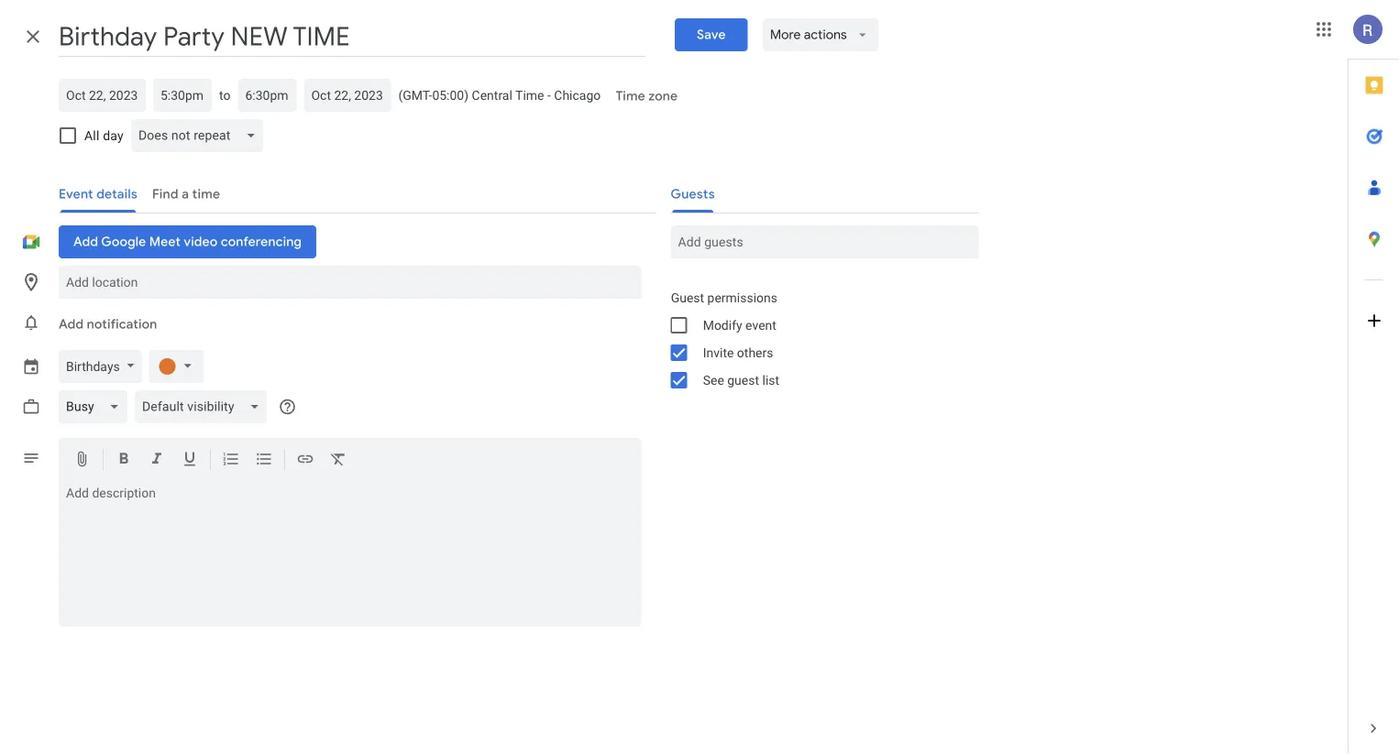 Task type: describe. For each thing, give the bounding box(es) containing it.
italic image
[[148, 450, 166, 472]]

actions
[[804, 27, 847, 43]]

zone
[[648, 88, 678, 105]]

Location text field
[[66, 266, 634, 299]]

day
[[103, 128, 124, 143]]

time zone button
[[608, 80, 685, 113]]

birthdays
[[66, 359, 120, 374]]

save
[[697, 27, 726, 43]]

see guest list
[[703, 373, 780, 388]]

time zone
[[616, 88, 678, 105]]

invite
[[703, 345, 734, 360]]

group containing guest permissions
[[656, 284, 979, 394]]

more actions arrow_drop_down
[[770, 27, 871, 43]]

formatting options toolbar
[[59, 438, 642, 483]]

underline image
[[181, 450, 199, 472]]

see
[[703, 373, 724, 388]]

guest
[[671, 290, 704, 305]]

End time text field
[[245, 84, 289, 106]]

(gmt-
[[398, 88, 432, 103]]

others
[[737, 345, 774, 360]]

numbered list image
[[222, 450, 240, 472]]

event
[[746, 318, 777, 333]]

Start date text field
[[66, 84, 138, 106]]

bulleted list image
[[255, 450, 273, 472]]

-
[[548, 88, 551, 103]]

more
[[770, 27, 801, 43]]

time inside button
[[616, 88, 645, 105]]

(gmt-05:00) central time - chicago
[[398, 88, 601, 103]]

insert link image
[[296, 450, 315, 472]]

05:00)
[[432, 88, 469, 103]]

0 horizontal spatial time
[[516, 88, 544, 103]]

add
[[59, 316, 84, 333]]

modify event
[[703, 318, 777, 333]]



Task type: vqa. For each thing, say whether or not it's contained in the screenshot.
6 PM PM
no



Task type: locate. For each thing, give the bounding box(es) containing it.
to
[[219, 88, 231, 103]]

End date text field
[[311, 84, 384, 106]]

remove formatting image
[[329, 450, 348, 472]]

1 horizontal spatial time
[[616, 88, 645, 105]]

add notification
[[59, 316, 157, 333]]

invite others
[[703, 345, 774, 360]]

all
[[84, 128, 100, 143]]

chicago
[[554, 88, 601, 103]]

time left -
[[516, 88, 544, 103]]

group
[[656, 284, 979, 394]]

time
[[516, 88, 544, 103], [616, 88, 645, 105]]

Description text field
[[59, 486, 642, 624]]

Start time text field
[[161, 84, 205, 106]]

all day
[[84, 128, 124, 143]]

arrow_drop_down
[[854, 27, 871, 43]]

time left zone
[[616, 88, 645, 105]]

Title text field
[[59, 17, 646, 57]]

Guests text field
[[678, 226, 972, 259]]

guest
[[728, 373, 759, 388]]

guest permissions
[[671, 290, 778, 305]]

add notification button
[[51, 303, 164, 347]]

save button
[[675, 18, 748, 51]]

bold image
[[115, 450, 133, 472]]

modify
[[703, 318, 743, 333]]

central
[[472, 88, 513, 103]]

list
[[763, 373, 780, 388]]

permissions
[[708, 290, 778, 305]]

None field
[[131, 119, 271, 152], [59, 391, 135, 424], [135, 391, 275, 424], [131, 119, 271, 152], [59, 391, 135, 424], [135, 391, 275, 424]]

notification
[[87, 316, 157, 333]]

tab list
[[1349, 60, 1400, 703]]



